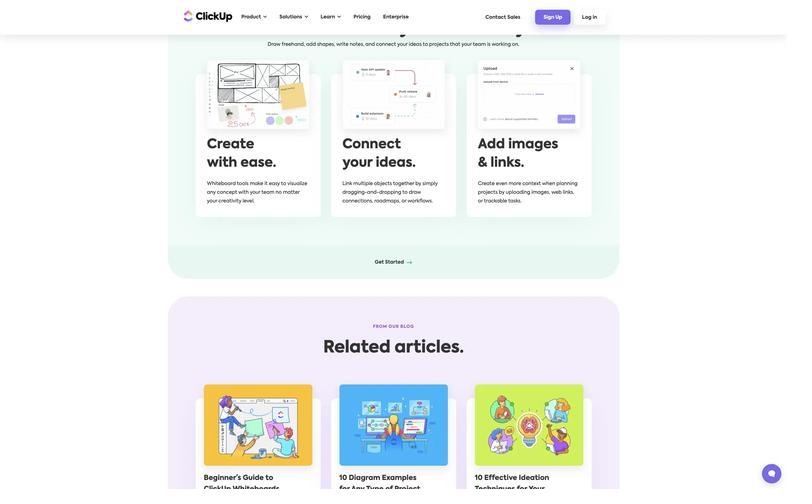 Task type: locate. For each thing, give the bounding box(es) containing it.
images
[[508, 138, 558, 152]]

your
[[400, 21, 438, 37], [397, 42, 408, 47], [462, 42, 472, 47], [343, 157, 373, 170], [250, 190, 260, 195], [207, 199, 217, 204]]

10
[[339, 475, 347, 482], [475, 475, 483, 482]]

tasks.
[[508, 199, 522, 204]]

your left ideas
[[397, 42, 408, 47]]

0 horizontal spatial with
[[207, 157, 237, 170]]

to right ideas
[[423, 42, 428, 47]]

10 inside 10 effective ideation techniques for you
[[475, 475, 483, 482]]

to inside whiteboard tools make it easy to visualize any concept with your team no matter your creativity level.
[[281, 182, 286, 186]]

log in
[[582, 15, 597, 20]]

0 horizontal spatial for
[[339, 486, 350, 489]]

a beginners guide to whiteboards in clickup.png image
[[204, 385, 312, 466]]

examples
[[382, 475, 417, 482]]

1 horizontal spatial create
[[478, 182, 495, 186]]

whiteboard connect your ideas.png image
[[343, 60, 445, 129]]

projects inside create even more context when planning projects by uploading images, web links, or trackable tasks.
[[478, 190, 498, 195]]

projects up trackable
[[478, 190, 498, 195]]

projects
[[429, 42, 449, 47], [478, 190, 498, 195]]

visualize
[[287, 182, 307, 186]]

0 vertical spatial with
[[207, 157, 237, 170]]

1 horizontal spatial or
[[478, 199, 483, 204]]

10 left diagram
[[339, 475, 347, 482]]

dragging-
[[343, 190, 367, 195]]

for down 'ideation'
[[517, 486, 527, 489]]

0 horizontal spatial or
[[402, 199, 407, 204]]

0 horizontal spatial create
[[207, 138, 254, 152]]

0 horizontal spatial projects
[[429, 42, 449, 47]]

link
[[343, 182, 352, 186]]

connect
[[376, 42, 396, 47]]

create up ease.
[[207, 138, 254, 152]]

1 vertical spatial projects
[[478, 190, 498, 195]]

10 inside 10 diagram examples for any type of project
[[339, 475, 347, 482]]

1 vertical spatial team
[[261, 190, 274, 195]]

1 horizontal spatial team
[[473, 42, 486, 47]]

1 10 from the left
[[339, 475, 347, 482]]

unleash
[[329, 21, 396, 37]]

whiteboard add images and links.png image
[[478, 60, 580, 129]]

clickup
[[204, 486, 231, 489]]

to up "add" at the left top
[[306, 21, 325, 37]]

create inside create even more context when planning projects by uploading images, web links, or trackable tasks.
[[478, 182, 495, 186]]

or
[[402, 199, 407, 204], [478, 199, 483, 204]]

together
[[393, 182, 414, 186]]

related
[[323, 340, 391, 357]]

roadmaps,
[[374, 199, 400, 204]]

0 vertical spatial projects
[[429, 42, 449, 47]]

links.
[[491, 157, 524, 170]]

tools
[[258, 21, 302, 37]]

1 horizontal spatial projects
[[478, 190, 498, 195]]

0 vertical spatial create
[[207, 138, 254, 152]]

10 up techniques
[[475, 475, 483, 482]]

log
[[582, 15, 592, 20]]

team down "it"
[[261, 190, 274, 195]]

0 horizontal spatial by
[[415, 182, 421, 186]]

context
[[523, 182, 541, 186]]

diagram examples.png image
[[339, 385, 448, 466]]

learn
[[321, 15, 335, 19]]

level.
[[243, 199, 255, 204]]

1 horizontal spatial by
[[499, 190, 505, 195]]

matter
[[283, 190, 300, 195]]

by down even
[[499, 190, 505, 195]]

concept
[[217, 190, 237, 195]]

1 horizontal spatial for
[[517, 486, 527, 489]]

effective
[[484, 475, 517, 482]]

2 for from the left
[[517, 486, 527, 489]]

link multiple objects together by simply dragging-and-dropping to draw connections, roadmaps, or workflows.
[[343, 182, 438, 204]]

by up 'draw'
[[415, 182, 421, 186]]

to right the guide
[[266, 475, 273, 482]]

to
[[306, 21, 325, 37], [423, 42, 428, 47], [281, 182, 286, 186], [402, 190, 408, 195], [266, 475, 273, 482]]

whiteboard create with ease.png image
[[207, 60, 309, 129]]

team left is
[[473, 42, 486, 47]]

ease.
[[241, 157, 276, 170]]

any
[[207, 190, 216, 195]]

for inside 10 diagram examples for any type of project
[[339, 486, 350, 489]]

1 horizontal spatial 10
[[475, 475, 483, 482]]

your up multiple
[[343, 157, 373, 170]]

make
[[250, 182, 263, 186]]

your inside 'connect your ideas.'
[[343, 157, 373, 170]]

for left any
[[339, 486, 350, 489]]

projects left that
[[429, 42, 449, 47]]

1 horizontal spatial with
[[238, 190, 249, 195]]

create for with
[[207, 138, 254, 152]]

draw freehand, add shapes, write notes, and connect your ideas to projects that your team is working on.
[[268, 42, 519, 47]]

your down make
[[250, 190, 260, 195]]

0 vertical spatial team
[[473, 42, 486, 47]]

1 or from the left
[[402, 199, 407, 204]]

is
[[487, 42, 491, 47]]

1 for from the left
[[339, 486, 350, 489]]

create with ease.
[[207, 138, 276, 170]]

create left even
[[478, 182, 495, 186]]

type
[[366, 486, 384, 489]]

create inside create with ease.
[[207, 138, 254, 152]]

techniques
[[475, 486, 515, 489]]

by
[[415, 182, 421, 186], [499, 190, 505, 195]]

trackable
[[484, 199, 507, 204]]

even
[[496, 182, 508, 186]]

1 vertical spatial by
[[499, 190, 505, 195]]

2 10 from the left
[[475, 475, 483, 482]]

links,
[[563, 190, 574, 195]]

to inside beginner's guide to clickup whiteboard
[[266, 475, 273, 482]]

0 horizontal spatial team
[[261, 190, 274, 195]]

to right "easy"
[[281, 182, 286, 186]]

create
[[207, 138, 254, 152], [478, 182, 495, 186]]

0 horizontal spatial 10
[[339, 475, 347, 482]]

or inside create even more context when planning projects by uploading images, web links, or trackable tasks.
[[478, 199, 483, 204]]

with
[[207, 157, 237, 170], [238, 190, 249, 195]]

enterprise link
[[380, 10, 412, 24]]

to down together
[[402, 190, 408, 195]]

enterprise
[[383, 15, 409, 19]]

from our blog
[[373, 325, 414, 329]]

10 for 10 effective ideation techniques for you
[[475, 475, 483, 482]]

project
[[395, 486, 420, 489]]

or left trackable
[[478, 199, 483, 204]]

by inside create even more context when planning projects by uploading images, web links, or trackable tasks.
[[499, 190, 505, 195]]

1 vertical spatial with
[[238, 190, 249, 195]]

with up whiteboard
[[207, 157, 237, 170]]

notes,
[[350, 42, 364, 47]]

clickup image
[[182, 9, 232, 22]]

to inside link multiple objects together by simply dragging-and-dropping to draw connections, roadmaps, or workflows.
[[402, 190, 408, 195]]

or inside link multiple objects together by simply dragging-and-dropping to draw connections, roadmaps, or workflows.
[[402, 199, 407, 204]]

sales
[[507, 15, 520, 20]]

1 vertical spatial create
[[478, 182, 495, 186]]

with down tools
[[238, 190, 249, 195]]

more
[[509, 182, 521, 186]]

team
[[473, 42, 486, 47], [261, 190, 274, 195]]

or left workflows.
[[402, 199, 407, 204]]

on.
[[512, 42, 519, 47]]

your up ideas
[[400, 21, 438, 37]]

draw
[[268, 42, 281, 47]]

10 for 10 diagram examples for any type of project
[[339, 475, 347, 482]]

2 or from the left
[[478, 199, 483, 204]]

0 vertical spatial by
[[415, 182, 421, 186]]

related articles.
[[323, 340, 464, 357]]



Task type: vqa. For each thing, say whether or not it's contained in the screenshot.
combination
no



Task type: describe. For each thing, give the bounding box(es) containing it.
articles.
[[395, 340, 464, 357]]

by inside link multiple objects together by simply dragging-and-dropping to draw connections, roadmaps, or workflows.
[[415, 182, 421, 186]]

blog
[[400, 325, 414, 329]]

pricing link
[[350, 10, 374, 24]]

no
[[276, 190, 282, 195]]

ideation techniques 2.png image
[[475, 385, 583, 466]]

with inside create with ease.
[[207, 157, 237, 170]]

from
[[373, 325, 387, 329]]

write
[[336, 42, 349, 47]]

tools to unleash your creativity.
[[258, 21, 529, 37]]

beginner's
[[204, 475, 241, 482]]

and
[[365, 42, 375, 47]]

creativity
[[219, 199, 241, 204]]

dropping
[[379, 190, 401, 195]]

create for even
[[478, 182, 495, 186]]

uploading
[[506, 190, 530, 195]]

our
[[389, 325, 399, 329]]

creativity.
[[442, 21, 529, 37]]

web
[[552, 190, 562, 195]]

shapes,
[[317, 42, 335, 47]]

draw
[[409, 190, 421, 195]]

connect
[[343, 138, 401, 152]]

whiteboard
[[207, 182, 236, 186]]

add
[[306, 42, 316, 47]]

product
[[241, 15, 261, 19]]

ideas.
[[376, 157, 416, 170]]

with inside whiteboard tools make it easy to visualize any concept with your team no matter your creativity level.
[[238, 190, 249, 195]]

of
[[385, 486, 393, 489]]

objects
[[374, 182, 392, 186]]

for inside 10 effective ideation techniques for you
[[517, 486, 527, 489]]

up
[[556, 15, 562, 20]]

learn button
[[317, 10, 345, 24]]

team inside whiteboard tools make it easy to visualize any concept with your team no matter your creativity level.
[[261, 190, 274, 195]]

solutions button
[[276, 10, 312, 24]]

working
[[492, 42, 511, 47]]

any
[[351, 486, 365, 489]]

sign
[[544, 15, 554, 20]]

ideation
[[519, 475, 549, 482]]

your right that
[[462, 42, 472, 47]]

product button
[[238, 10, 270, 24]]

it
[[265, 182, 268, 186]]

&
[[478, 157, 487, 170]]

pricing
[[354, 15, 371, 19]]

easy
[[269, 182, 280, 186]]

diagram
[[349, 475, 380, 482]]

10 effective ideation techniques for you
[[475, 475, 561, 489]]

beginner's guide to clickup whiteboard
[[204, 475, 292, 489]]

and-
[[367, 190, 379, 195]]

in
[[593, 15, 597, 20]]

contact sales button
[[482, 11, 524, 23]]

sign up
[[544, 15, 562, 20]]

simply
[[423, 182, 438, 186]]

workflows.
[[408, 199, 433, 204]]

contact sales
[[486, 15, 520, 20]]

add
[[478, 138, 505, 152]]

multiple
[[353, 182, 373, 186]]

images,
[[532, 190, 550, 195]]

create even more context when planning projects by uploading images, web links, or trackable tasks.
[[478, 182, 578, 204]]

contact
[[486, 15, 506, 20]]

guide
[[243, 475, 264, 482]]

your down any
[[207, 199, 217, 204]]

connect your ideas.
[[343, 138, 416, 170]]

when
[[542, 182, 555, 186]]

freehand,
[[282, 42, 305, 47]]

tools
[[237, 182, 249, 186]]

solutions
[[279, 15, 302, 19]]

that
[[450, 42, 460, 47]]

ideas
[[409, 42, 422, 47]]

connections,
[[343, 199, 373, 204]]

log in link
[[574, 10, 606, 25]]

sign up button
[[535, 10, 571, 25]]

whiteboard tools make it easy to visualize any concept with your team no matter your creativity level.
[[207, 182, 307, 204]]



